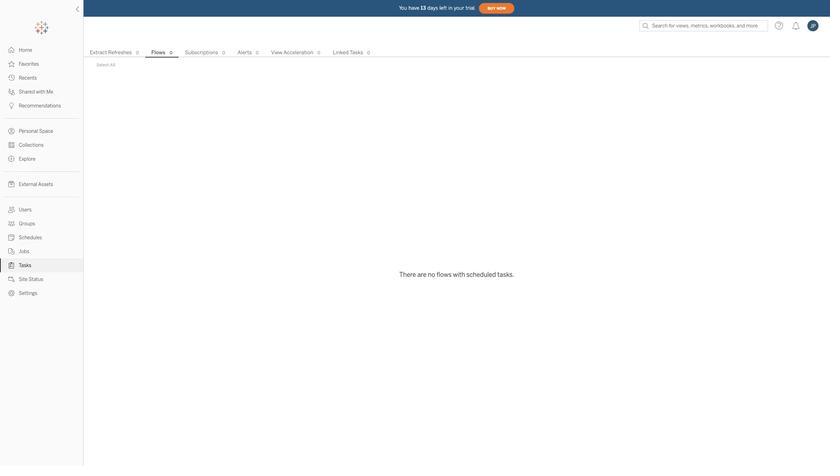 Task type: locate. For each thing, give the bounding box(es) containing it.
tasks right linked
[[350, 49, 363, 56]]

1 by text only_f5he34f image from the top
[[8, 47, 15, 53]]

1 by text only_f5he34f image from the top
[[8, 75, 15, 81]]

by text only_f5he34f image for settings
[[8, 290, 15, 297]]

with
[[36, 89, 45, 95], [453, 271, 465, 279]]

7 by text only_f5he34f image from the top
[[8, 207, 15, 213]]

with inside main content
[[453, 271, 465, 279]]

external
[[19, 182, 37, 188]]

site
[[19, 277, 28, 283]]

with left me in the left top of the page
[[36, 89, 45, 95]]

no
[[428, 271, 435, 279]]

by text only_f5he34f image left users at the left of page
[[8, 207, 15, 213]]

by text only_f5he34f image inside home link
[[8, 47, 15, 53]]

shared with me link
[[0, 85, 83, 99]]

extract refreshes
[[90, 49, 132, 56]]

1 0 from the left
[[136, 50, 139, 55]]

site status
[[19, 277, 43, 283]]

by text only_f5he34f image
[[8, 75, 15, 81], [8, 89, 15, 95], [8, 103, 15, 109], [8, 142, 15, 148], [8, 156, 15, 162], [8, 181, 15, 188], [8, 207, 15, 213], [8, 249, 15, 255], [8, 290, 15, 297]]

6 0 from the left
[[367, 50, 370, 55]]

6 by text only_f5he34f image from the top
[[8, 263, 15, 269]]

linked
[[333, 49, 349, 56]]

flows
[[151, 49, 165, 56]]

by text only_f5he34f image inside the 'external assets' link
[[8, 181, 15, 188]]

by text only_f5he34f image left jobs
[[8, 249, 15, 255]]

by text only_f5he34f image for shared with me
[[8, 89, 15, 95]]

by text only_f5he34f image for external assets
[[8, 181, 15, 188]]

4 by text only_f5he34f image from the top
[[8, 142, 15, 148]]

by text only_f5he34f image left recents
[[8, 75, 15, 81]]

0 for flows
[[170, 50, 172, 55]]

recents
[[19, 75, 37, 81]]

2 by text only_f5he34f image from the top
[[8, 89, 15, 95]]

extract
[[90, 49, 107, 56]]

13
[[421, 5, 426, 11]]

by text only_f5he34f image left external
[[8, 181, 15, 188]]

there are no flows with scheduled tasks. main content
[[84, 35, 830, 467]]

0 right "linked tasks" at the left of page
[[367, 50, 370, 55]]

by text only_f5he34f image inside favorites link
[[8, 61, 15, 67]]

3 by text only_f5he34f image from the top
[[8, 128, 15, 134]]

space
[[39, 128, 53, 134]]

by text only_f5he34f image left explore
[[8, 156, 15, 162]]

1 horizontal spatial with
[[453, 271, 465, 279]]

by text only_f5he34f image inside jobs "link"
[[8, 249, 15, 255]]

4 0 from the left
[[256, 50, 259, 55]]

by text only_f5he34f image inside users link
[[8, 207, 15, 213]]

select
[[96, 63, 109, 68]]

0 vertical spatial tasks
[[350, 49, 363, 56]]

3 0 from the left
[[222, 50, 225, 55]]

refreshes
[[108, 49, 132, 56]]

tasks link
[[0, 259, 83, 273]]

by text only_f5he34f image inside personal space link
[[8, 128, 15, 134]]

you
[[399, 5, 407, 11]]

all
[[110, 63, 115, 68]]

main navigation. press the up and down arrow keys to access links. element
[[0, 43, 83, 300]]

0 vertical spatial with
[[36, 89, 45, 95]]

1 vertical spatial tasks
[[19, 263, 31, 269]]

by text only_f5he34f image inside explore link
[[8, 156, 15, 162]]

navigation
[[84, 47, 830, 58]]

by text only_f5he34f image inside site status link
[[8, 276, 15, 283]]

users
[[19, 207, 32, 213]]

by text only_f5he34f image inside recommendations link
[[8, 103, 15, 109]]

by text only_f5he34f image for recents
[[8, 75, 15, 81]]

external assets
[[19, 182, 53, 188]]

by text only_f5he34f image for explore
[[8, 156, 15, 162]]

by text only_f5he34f image inside groups link
[[8, 221, 15, 227]]

days
[[427, 5, 438, 11]]

personal space link
[[0, 124, 83, 138]]

7 by text only_f5he34f image from the top
[[8, 276, 15, 283]]

tasks
[[350, 49, 363, 56], [19, 263, 31, 269]]

alerts
[[238, 49, 252, 56]]

2 by text only_f5he34f image from the top
[[8, 61, 15, 67]]

by text only_f5he34f image inside schedules link
[[8, 235, 15, 241]]

8 by text only_f5he34f image from the top
[[8, 249, 15, 255]]

are
[[417, 271, 427, 279]]

home
[[19, 47, 32, 53]]

personal
[[19, 128, 38, 134]]

by text only_f5he34f image for home
[[8, 47, 15, 53]]

recommendations
[[19, 103, 61, 109]]

collections link
[[0, 138, 83, 152]]

settings link
[[0, 287, 83, 300]]

by text only_f5he34f image for personal space
[[8, 128, 15, 134]]

status
[[29, 277, 43, 283]]

favorites link
[[0, 57, 83, 71]]

subscriptions
[[185, 49, 218, 56]]

select all button
[[92, 61, 120, 69]]

0 right alerts
[[256, 50, 259, 55]]

scheduled
[[466, 271, 496, 279]]

by text only_f5he34f image for site status
[[8, 276, 15, 283]]

linked tasks
[[333, 49, 363, 56]]

tasks inside sub-spaces tab list
[[350, 49, 363, 56]]

external assets link
[[0, 178, 83, 191]]

with right flows
[[453, 271, 465, 279]]

view
[[271, 49, 282, 56]]

0 right flows
[[170, 50, 172, 55]]

1 vertical spatial with
[[453, 271, 465, 279]]

by text only_f5he34f image left recommendations
[[8, 103, 15, 109]]

by text only_f5he34f image inside the settings link
[[8, 290, 15, 297]]

by text only_f5he34f image left the settings
[[8, 290, 15, 297]]

3 by text only_f5he34f image from the top
[[8, 103, 15, 109]]

0 left alerts
[[222, 50, 225, 55]]

0 for linked tasks
[[367, 50, 370, 55]]

assets
[[38, 182, 53, 188]]

shared with me
[[19, 89, 53, 95]]

now
[[497, 6, 506, 11]]

4 by text only_f5he34f image from the top
[[8, 221, 15, 227]]

0
[[136, 50, 139, 55], [170, 50, 172, 55], [222, 50, 225, 55], [256, 50, 259, 55], [318, 50, 320, 55], [367, 50, 370, 55]]

2 0 from the left
[[170, 50, 172, 55]]

1 horizontal spatial tasks
[[350, 49, 363, 56]]

0 right acceleration
[[318, 50, 320, 55]]

by text only_f5he34f image for tasks
[[8, 263, 15, 269]]

by text only_f5he34f image left collections
[[8, 142, 15, 148]]

by text only_f5he34f image inside tasks link
[[8, 263, 15, 269]]

6 by text only_f5he34f image from the top
[[8, 181, 15, 188]]

by text only_f5he34f image for recommendations
[[8, 103, 15, 109]]

in
[[448, 5, 452, 11]]

your
[[454, 5, 464, 11]]

0 right 'refreshes'
[[136, 50, 139, 55]]

5 by text only_f5he34f image from the top
[[8, 235, 15, 241]]

by text only_f5he34f image inside collections link
[[8, 142, 15, 148]]

flows
[[437, 271, 452, 279]]

9 by text only_f5he34f image from the top
[[8, 290, 15, 297]]

by text only_f5he34f image inside recents link
[[8, 75, 15, 81]]

by text only_f5he34f image inside the shared with me link
[[8, 89, 15, 95]]

5 0 from the left
[[318, 50, 320, 55]]

tasks down jobs
[[19, 263, 31, 269]]

by text only_f5he34f image left 'shared'
[[8, 89, 15, 95]]

5 by text only_f5he34f image from the top
[[8, 156, 15, 162]]

0 horizontal spatial tasks
[[19, 263, 31, 269]]

collections
[[19, 142, 44, 148]]

0 horizontal spatial with
[[36, 89, 45, 95]]

by text only_f5he34f image
[[8, 47, 15, 53], [8, 61, 15, 67], [8, 128, 15, 134], [8, 221, 15, 227], [8, 235, 15, 241], [8, 263, 15, 269], [8, 276, 15, 283]]

jobs
[[19, 249, 29, 255]]



Task type: describe. For each thing, give the bounding box(es) containing it.
with inside the main navigation. press the up and down arrow keys to access links. element
[[36, 89, 45, 95]]

explore
[[19, 156, 35, 162]]

buy now
[[487, 6, 506, 11]]

favorites
[[19, 61, 39, 67]]

there
[[399, 271, 416, 279]]

navigation panel element
[[0, 21, 83, 300]]

sub-spaces tab list
[[84, 49, 830, 58]]

groups
[[19, 221, 35, 227]]

left
[[439, 5, 447, 11]]

by text only_f5he34f image for groups
[[8, 221, 15, 227]]

schedules link
[[0, 231, 83, 245]]

0 for subscriptions
[[222, 50, 225, 55]]

acceleration
[[283, 49, 313, 56]]

Search for views, metrics, workbooks, and more text field
[[639, 20, 768, 31]]

by text only_f5he34f image for jobs
[[8, 249, 15, 255]]

groups link
[[0, 217, 83, 231]]

navigation containing extract refreshes
[[84, 47, 830, 58]]

site status link
[[0, 273, 83, 287]]

select all
[[96, 63, 115, 68]]

schedules
[[19, 235, 42, 241]]

view acceleration
[[271, 49, 313, 56]]

there are no flows with scheduled tasks.
[[399, 271, 514, 279]]

recommendations link
[[0, 99, 83, 113]]

trial.
[[466, 5, 476, 11]]

home link
[[0, 43, 83, 57]]

by text only_f5he34f image for favorites
[[8, 61, 15, 67]]

jobs link
[[0, 245, 83, 259]]

personal space
[[19, 128, 53, 134]]

by text only_f5he34f image for users
[[8, 207, 15, 213]]

explore link
[[0, 152, 83, 166]]

me
[[46, 89, 53, 95]]

users link
[[0, 203, 83, 217]]

settings
[[19, 291, 37, 297]]

0 for view acceleration
[[318, 50, 320, 55]]

shared
[[19, 89, 35, 95]]

0 for extract refreshes
[[136, 50, 139, 55]]

tasks inside the main navigation. press the up and down arrow keys to access links. element
[[19, 263, 31, 269]]

buy now button
[[479, 3, 515, 14]]

have
[[409, 5, 419, 11]]

by text only_f5he34f image for schedules
[[8, 235, 15, 241]]

recents link
[[0, 71, 83, 85]]

tasks.
[[497, 271, 514, 279]]

by text only_f5he34f image for collections
[[8, 142, 15, 148]]

you have 13 days left in your trial.
[[399, 5, 476, 11]]

0 for alerts
[[256, 50, 259, 55]]

buy
[[487, 6, 496, 11]]



Task type: vqa. For each thing, say whether or not it's contained in the screenshot.
10th by text only_f5he34f icon from the top
yes



